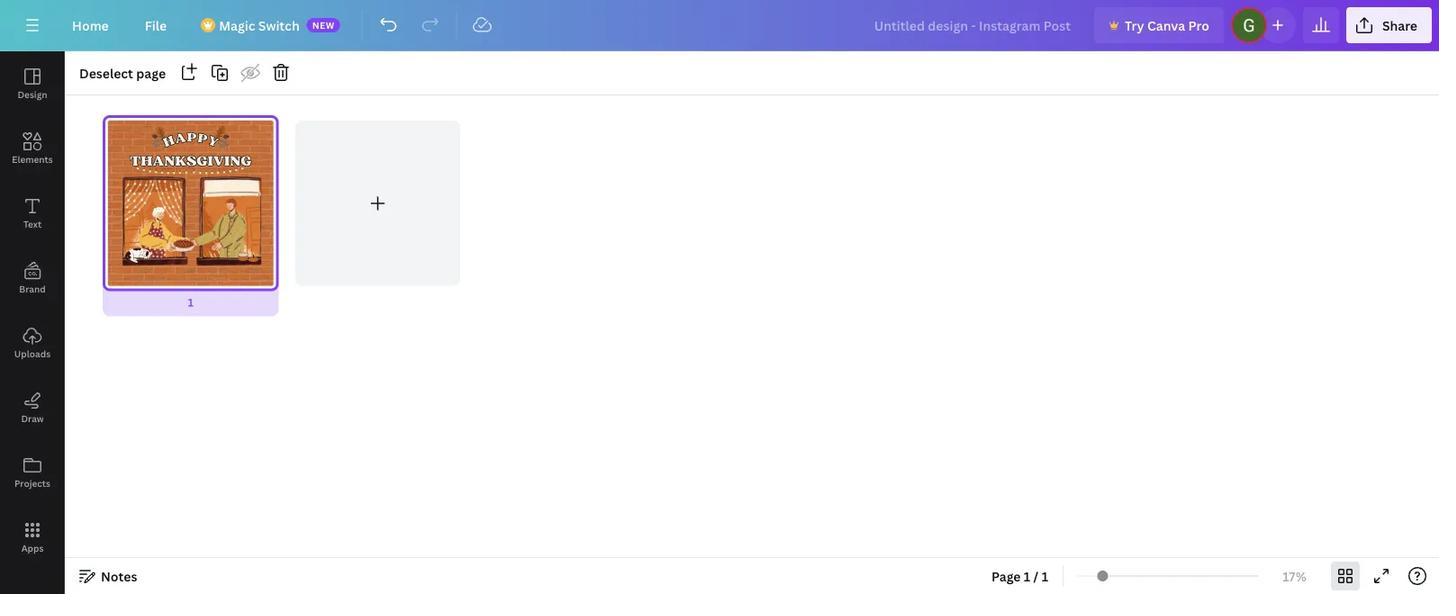 Task type: locate. For each thing, give the bounding box(es) containing it.
page
[[992, 568, 1021, 585]]

17%
[[1283, 568, 1307, 585]]

side panel tab list
[[0, 51, 65, 570]]

share button
[[1347, 7, 1433, 43]]

thanksgiving
[[130, 152, 252, 170], [130, 152, 252, 170]]

try canva pro
[[1125, 17, 1210, 34]]

elements
[[12, 153, 53, 165]]

1
[[188, 295, 194, 310], [1024, 568, 1031, 585], [1042, 568, 1049, 585]]

Design title text field
[[860, 7, 1087, 43]]

design
[[18, 88, 47, 100]]

/
[[1034, 568, 1039, 585]]

main menu bar
[[0, 0, 1440, 51]]

apps
[[21, 542, 44, 555]]

home
[[72, 17, 109, 34]]

page 1 / 1
[[992, 568, 1049, 585]]

magic switch
[[219, 17, 300, 34]]

projects button
[[0, 441, 65, 505]]

draw
[[21, 413, 44, 425]]

switch
[[258, 17, 300, 34]]

2 horizontal spatial 1
[[1042, 568, 1049, 585]]

notes
[[101, 568, 137, 585]]

canva
[[1148, 17, 1186, 34]]

apps button
[[0, 505, 65, 570]]

0 horizontal spatial 1
[[188, 295, 194, 310]]

home link
[[58, 7, 123, 43]]

pro
[[1189, 17, 1210, 34]]



Task type: vqa. For each thing, say whether or not it's contained in the screenshot.
business for Business
no



Task type: describe. For each thing, give the bounding box(es) containing it.
brand button
[[0, 246, 65, 311]]

deselect page button
[[72, 59, 173, 87]]

uploads
[[14, 348, 51, 360]]

try canva pro button
[[1095, 7, 1224, 43]]

page
[[136, 64, 166, 82]]

projects
[[14, 478, 50, 490]]

text
[[23, 218, 42, 230]]

file
[[145, 17, 167, 34]]

1 horizontal spatial 1
[[1024, 568, 1031, 585]]

elements button
[[0, 116, 65, 181]]

file button
[[130, 7, 181, 43]]

deselect
[[79, 64, 133, 82]]

brand
[[19, 283, 46, 295]]

design button
[[0, 51, 65, 116]]

uploads button
[[0, 311, 65, 376]]

notes button
[[72, 562, 145, 591]]

17% button
[[1266, 562, 1324, 591]]

draw button
[[0, 376, 65, 441]]

share
[[1383, 17, 1418, 34]]

new
[[312, 19, 335, 31]]

text button
[[0, 181, 65, 246]]

magic
[[219, 17, 255, 34]]

deselect page
[[79, 64, 166, 82]]

try
[[1125, 17, 1145, 34]]



